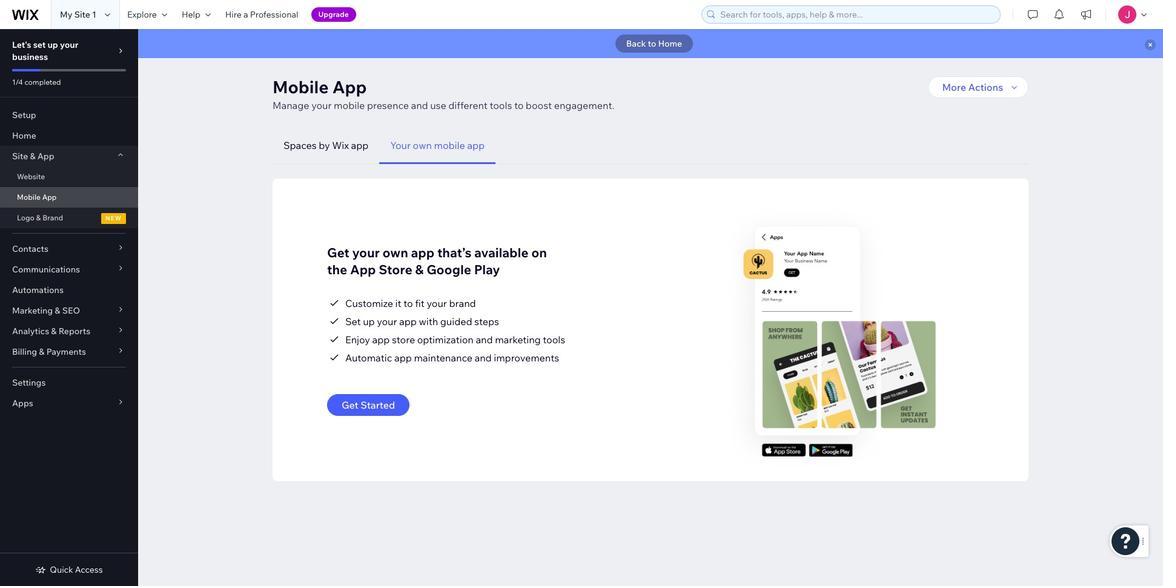 Task type: vqa. For each thing, say whether or not it's contained in the screenshot.
the top the Payment
no



Task type: describe. For each thing, give the bounding box(es) containing it.
logo
[[17, 213, 34, 222]]

and inside mobile app manage your mobile presence and use different tools to boost engagement.
[[411, 99, 428, 112]]

mobile inside button
[[434, 139, 465, 152]]

automations
[[12, 285, 64, 296]]

hire a professional
[[225, 9, 299, 20]]

app inside button
[[351, 139, 369, 152]]

1/4 completed
[[12, 78, 61, 87]]

your inside mobile app manage your mobile presence and use different tools to boost engagement.
[[312, 99, 332, 112]]

mobile app link
[[0, 187, 138, 208]]

spaces by wix app
[[284, 139, 369, 152]]

settings
[[12, 378, 46, 389]]

website link
[[0, 167, 138, 187]]

hire a professional link
[[218, 0, 306, 29]]

more
[[943, 81, 967, 93]]

by
[[319, 139, 330, 152]]

tools inside the customize it to fit your brand set up your app with guided steps enjoy app store optimization and marketing tools automatic app maintenance and improvements
[[543, 334, 566, 346]]

site & app button
[[0, 146, 138, 167]]

billing & payments
[[12, 347, 86, 358]]

billing & payments button
[[0, 342, 138, 362]]

reports
[[59, 326, 90, 337]]

enjoy
[[346, 334, 370, 346]]

app inside get your own app that's available on the app store & google play
[[350, 262, 376, 278]]

own inside button
[[413, 139, 432, 152]]

up inside the customize it to fit your brand set up your app with guided steps enjoy app store optimization and marketing tools automatic app maintenance and improvements
[[363, 316, 375, 328]]

mobile for mobile app
[[17, 193, 41, 202]]

your
[[391, 139, 411, 152]]

quick
[[50, 565, 73, 576]]

& for seo
[[55, 306, 60, 316]]

that's
[[438, 245, 472, 261]]

analytics & reports button
[[0, 321, 138, 342]]

guided
[[441, 316, 473, 328]]

completed
[[25, 78, 61, 87]]

the
[[327, 262, 347, 278]]

get for get started
[[342, 399, 359, 412]]

sidebar element
[[0, 29, 138, 587]]

get started button
[[327, 395, 410, 416]]

your right fit
[[427, 298, 447, 310]]

my site 1
[[60, 9, 96, 20]]

Search for tools, apps, help & more... field
[[717, 6, 997, 23]]

automatic
[[346, 352, 392, 364]]

1
[[92, 9, 96, 20]]

actions
[[969, 81, 1004, 93]]

access
[[75, 565, 103, 576]]

manage
[[273, 99, 309, 112]]

professional
[[250, 9, 299, 20]]

communications button
[[0, 259, 138, 280]]

wix
[[332, 139, 349, 152]]

own inside get your own app that's available on the app store & google play
[[383, 245, 408, 261]]

set
[[33, 39, 46, 50]]

quick access button
[[35, 565, 103, 576]]

marketing & seo button
[[0, 301, 138, 321]]

use
[[430, 99, 447, 112]]

get your own app that's available on the app store & google play
[[327, 245, 547, 278]]

set
[[346, 316, 361, 328]]

steps
[[475, 316, 499, 328]]

mobile inside mobile app manage your mobile presence and use different tools to boost engagement.
[[334, 99, 365, 112]]

2 vertical spatial and
[[475, 352, 492, 364]]

marketing
[[495, 334, 541, 346]]

maintenance
[[414, 352, 473, 364]]

business
[[12, 52, 48, 62]]

presence
[[367, 99, 409, 112]]

let's set up your business
[[12, 39, 78, 62]]

app up automatic on the left of the page
[[373, 334, 390, 346]]

quick access
[[50, 565, 103, 576]]

spaces by wix app button
[[273, 127, 380, 164]]

help button
[[174, 0, 218, 29]]

different
[[449, 99, 488, 112]]

back
[[627, 38, 646, 49]]

apps button
[[0, 393, 138, 414]]

back to home button
[[616, 35, 694, 53]]

analytics & reports
[[12, 326, 90, 337]]

marketing
[[12, 306, 53, 316]]

contacts
[[12, 244, 48, 255]]

optimization
[[417, 334, 474, 346]]

& inside get your own app that's available on the app store & google play
[[415, 262, 424, 278]]

a
[[244, 9, 248, 20]]

payments
[[46, 347, 86, 358]]

1/4
[[12, 78, 23, 87]]

to inside back to home button
[[648, 38, 657, 49]]

customize
[[346, 298, 393, 310]]

engagement.
[[554, 99, 615, 112]]

fit
[[415, 298, 425, 310]]

home inside "sidebar" element
[[12, 130, 36, 141]]

store
[[392, 334, 415, 346]]

communications
[[12, 264, 80, 275]]

on
[[532, 245, 547, 261]]

& for brand
[[36, 213, 41, 222]]



Task type: locate. For each thing, give the bounding box(es) containing it.
brand
[[449, 298, 476, 310]]

app up store
[[400, 316, 417, 328]]

mobile up manage
[[273, 76, 329, 98]]

app inside mobile app manage your mobile presence and use different tools to boost engagement.
[[333, 76, 367, 98]]

1 vertical spatial to
[[515, 99, 524, 112]]

it
[[396, 298, 402, 310]]

0 vertical spatial home
[[659, 38, 683, 49]]

setup link
[[0, 105, 138, 125]]

app right the wix
[[351, 139, 369, 152]]

get left started
[[342, 399, 359, 412]]

seo
[[62, 306, 80, 316]]

app inside button
[[468, 139, 485, 152]]

0 horizontal spatial up
[[48, 39, 58, 50]]

site up website
[[12, 151, 28, 162]]

mobile down website
[[17, 193, 41, 202]]

app inside "link"
[[42, 193, 57, 202]]

upgrade button
[[311, 7, 356, 22]]

analytics
[[12, 326, 49, 337]]

1 vertical spatial home
[[12, 130, 36, 141]]

1 horizontal spatial mobile
[[273, 76, 329, 98]]

tools up "improvements"
[[543, 334, 566, 346]]

& left seo
[[55, 306, 60, 316]]

0 vertical spatial tools
[[490, 99, 512, 112]]

& for app
[[30, 151, 36, 162]]

store
[[379, 262, 413, 278]]

your up store
[[352, 245, 380, 261]]

your inside let's set up your business
[[60, 39, 78, 50]]

new
[[105, 215, 122, 222]]

own
[[413, 139, 432, 152], [383, 245, 408, 261]]

site inside dropdown button
[[12, 151, 28, 162]]

your own mobile app
[[391, 139, 485, 152]]

website
[[17, 172, 45, 181]]

app up the wix
[[333, 76, 367, 98]]

0 vertical spatial mobile
[[273, 76, 329, 98]]

app
[[351, 139, 369, 152], [468, 139, 485, 152], [411, 245, 435, 261], [400, 316, 417, 328], [373, 334, 390, 346], [395, 352, 412, 364]]

app
[[333, 76, 367, 98], [37, 151, 54, 162], [42, 193, 57, 202], [350, 262, 376, 278]]

0 horizontal spatial to
[[404, 298, 413, 310]]

to left "boost"
[[515, 99, 524, 112]]

own right your
[[413, 139, 432, 152]]

hire
[[225, 9, 242, 20]]

1 horizontal spatial up
[[363, 316, 375, 328]]

mobile for mobile app manage your mobile presence and use different tools to boost engagement.
[[273, 76, 329, 98]]

tools right different
[[490, 99, 512, 112]]

brand
[[43, 213, 63, 222]]

your right set
[[60, 39, 78, 50]]

tools inside mobile app manage your mobile presence and use different tools to boost engagement.
[[490, 99, 512, 112]]

site left the 1
[[74, 9, 90, 20]]

started
[[361, 399, 395, 412]]

tools
[[490, 99, 512, 112], [543, 334, 566, 346]]

app right the
[[350, 262, 376, 278]]

customize it to fit your brand set up your app with guided steps enjoy app store optimization and marketing tools automatic app maintenance and improvements
[[346, 298, 566, 364]]

back to home
[[627, 38, 683, 49]]

up inside let's set up your business
[[48, 39, 58, 50]]

1 vertical spatial get
[[342, 399, 359, 412]]

spaces
[[284, 139, 317, 152]]

0 vertical spatial own
[[413, 139, 432, 152]]

your own mobile app button
[[380, 127, 496, 164]]

get started
[[342, 399, 395, 412]]

1 horizontal spatial site
[[74, 9, 90, 20]]

1 horizontal spatial home
[[659, 38, 683, 49]]

1 vertical spatial mobile
[[17, 193, 41, 202]]

0 vertical spatial to
[[648, 38, 657, 49]]

up
[[48, 39, 58, 50], [363, 316, 375, 328]]

tab list
[[273, 127, 1029, 164]]

app up brand
[[42, 193, 57, 202]]

mobile inside "link"
[[17, 193, 41, 202]]

0 vertical spatial get
[[327, 245, 350, 261]]

app down different
[[468, 139, 485, 152]]

site & app
[[12, 151, 54, 162]]

logo & brand
[[17, 213, 63, 222]]

2 horizontal spatial to
[[648, 38, 657, 49]]

& inside dropdown button
[[55, 306, 60, 316]]

1 vertical spatial tools
[[543, 334, 566, 346]]

1 vertical spatial up
[[363, 316, 375, 328]]

get up the
[[327, 245, 350, 261]]

mobile inside mobile app manage your mobile presence and use different tools to boost engagement.
[[273, 76, 329, 98]]

mobile app
[[17, 193, 57, 202]]

help
[[182, 9, 200, 20]]

home right back
[[659, 38, 683, 49]]

app up website
[[37, 151, 54, 162]]

get inside get your own app that's available on the app store & google play
[[327, 245, 350, 261]]

& right logo
[[36, 213, 41, 222]]

0 horizontal spatial home
[[12, 130, 36, 141]]

1 vertical spatial site
[[12, 151, 28, 162]]

my
[[60, 9, 72, 20]]

1 vertical spatial mobile
[[434, 139, 465, 152]]

0 vertical spatial up
[[48, 39, 58, 50]]

home inside button
[[659, 38, 683, 49]]

mobile
[[334, 99, 365, 112], [434, 139, 465, 152]]

and
[[411, 99, 428, 112], [476, 334, 493, 346], [475, 352, 492, 364]]

& up website
[[30, 151, 36, 162]]

& right billing
[[39, 347, 45, 358]]

your down "it"
[[377, 316, 397, 328]]

& for payments
[[39, 347, 45, 358]]

mobile down use
[[434, 139, 465, 152]]

0 horizontal spatial mobile
[[334, 99, 365, 112]]

& inside popup button
[[51, 326, 57, 337]]

1 horizontal spatial to
[[515, 99, 524, 112]]

apps
[[12, 398, 33, 409]]

contacts button
[[0, 239, 138, 259]]

mobile app manage your mobile presence and use different tools to boost engagement.
[[273, 76, 615, 112]]

let's
[[12, 39, 31, 50]]

more actions button
[[928, 76, 1029, 98]]

0 horizontal spatial mobile
[[17, 193, 41, 202]]

0 vertical spatial site
[[74, 9, 90, 20]]

improvements
[[494, 352, 560, 364]]

with
[[419, 316, 438, 328]]

mobile
[[273, 76, 329, 98], [17, 193, 41, 202]]

0 vertical spatial mobile
[[334, 99, 365, 112]]

& right store
[[415, 262, 424, 278]]

app up google
[[411, 245, 435, 261]]

home link
[[0, 125, 138, 146]]

1 horizontal spatial mobile
[[434, 139, 465, 152]]

app inside dropdown button
[[37, 151, 54, 162]]

app inside get your own app that's available on the app store & google play
[[411, 245, 435, 261]]

&
[[30, 151, 36, 162], [36, 213, 41, 222], [415, 262, 424, 278], [55, 306, 60, 316], [51, 326, 57, 337], [39, 347, 45, 358]]

0 vertical spatial and
[[411, 99, 428, 112]]

0 horizontal spatial tools
[[490, 99, 512, 112]]

app down store
[[395, 352, 412, 364]]

to right "it"
[[404, 298, 413, 310]]

boost
[[526, 99, 552, 112]]

marketing & seo
[[12, 306, 80, 316]]

back to home alert
[[138, 29, 1164, 58]]

google
[[427, 262, 472, 278]]

1 horizontal spatial own
[[413, 139, 432, 152]]

available
[[475, 245, 529, 261]]

play
[[474, 262, 500, 278]]

to inside mobile app manage your mobile presence and use different tools to boost engagement.
[[515, 99, 524, 112]]

get inside button
[[342, 399, 359, 412]]

2 vertical spatial to
[[404, 298, 413, 310]]

to right back
[[648, 38, 657, 49]]

your right manage
[[312, 99, 332, 112]]

0 horizontal spatial own
[[383, 245, 408, 261]]

more actions
[[943, 81, 1004, 93]]

your inside get your own app that's available on the app store & google play
[[352, 245, 380, 261]]

1 horizontal spatial tools
[[543, 334, 566, 346]]

get
[[327, 245, 350, 261], [342, 399, 359, 412]]

explore
[[127, 9, 157, 20]]

automations link
[[0, 280, 138, 301]]

1 vertical spatial and
[[476, 334, 493, 346]]

mobile left presence
[[334, 99, 365, 112]]

& for reports
[[51, 326, 57, 337]]

to inside the customize it to fit your brand set up your app with guided steps enjoy app store optimization and marketing tools automatic app maintenance and improvements
[[404, 298, 413, 310]]

to
[[648, 38, 657, 49], [515, 99, 524, 112], [404, 298, 413, 310]]

get for get your own app that's available on the app store & google play
[[327, 245, 350, 261]]

1 vertical spatial own
[[383, 245, 408, 261]]

setup
[[12, 110, 36, 121]]

& left reports
[[51, 326, 57, 337]]

home down setup
[[12, 130, 36, 141]]

own up store
[[383, 245, 408, 261]]

0 horizontal spatial site
[[12, 151, 28, 162]]

upgrade
[[319, 10, 349, 19]]

settings link
[[0, 373, 138, 393]]

tab list containing spaces by wix app
[[273, 127, 1029, 164]]



